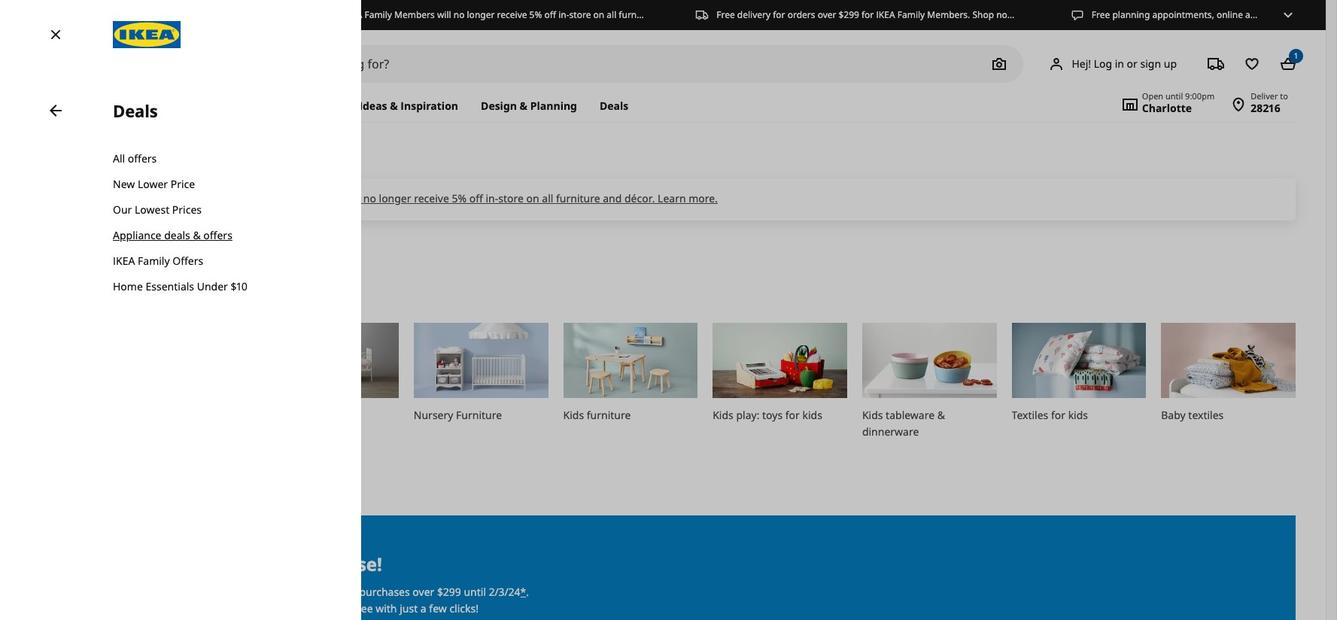 Task type: describe. For each thing, give the bounding box(es) containing it.
until
[[1166, 90, 1183, 102]]

ideas & inspiration
[[359, 99, 458, 113]]

charlotte
[[1142, 101, 1192, 115]]

new lower price link
[[113, 172, 308, 197]]

receive
[[414, 191, 449, 205]]

in-
[[486, 191, 498, 205]]

all offers link
[[113, 146, 308, 172]]

offers
[[173, 254, 203, 268]]

lowest
[[135, 202, 169, 217]]

ikea inside submenu for deals element
[[113, 254, 135, 268]]

our
[[113, 202, 132, 217]]

hej!
[[1072, 56, 1091, 70]]

room
[[254, 256, 325, 293]]

5%
[[452, 191, 467, 205]]

longer
[[379, 191, 411, 205]]

$10
[[231, 279, 247, 293]]

& inside submenu for deals element
[[193, 228, 201, 242]]

appliance
[[113, 228, 161, 242]]

under
[[197, 279, 228, 293]]

products
[[115, 99, 161, 113]]

ideas & inspiration link
[[348, 90, 470, 122]]

favorites image
[[1237, 49, 1267, 79]]

children's room
[[115, 256, 325, 293]]

offers inside appliance deals & offers link
[[203, 228, 232, 242]]

1
[[1295, 50, 1298, 61]]

deliver to 28216
[[1251, 90, 1288, 115]]

essentials
[[146, 279, 194, 293]]

learn
[[658, 191, 686, 205]]

store
[[498, 191, 524, 205]]

1 link
[[1273, 49, 1303, 79]]

home
[[113, 279, 143, 293]]

or
[[1127, 56, 1138, 70]]

28216
[[1251, 101, 1281, 115]]

effective
[[154, 191, 196, 205]]

hej! log in or sign up
[[1072, 56, 1177, 70]]

track order image
[[1201, 49, 1231, 79]]

to
[[1280, 90, 1288, 102]]

inspiration
[[401, 99, 458, 113]]

ikea family offers link
[[113, 248, 308, 274]]

ideas
[[359, 99, 387, 113]]

planning
[[530, 99, 577, 113]]

9:00pm
[[1185, 90, 1215, 102]]

décor.
[[625, 191, 655, 205]]

all offers
[[113, 151, 157, 166]]

offers inside all offers link
[[128, 151, 157, 166]]

hej! log in or sign up link
[[1030, 49, 1195, 79]]

effective 2/1/24, ikea family members will no longer receive 5% off in-store on all furniture and décor. learn more.
[[154, 191, 718, 205]]

0 vertical spatial family
[[259, 191, 291, 205]]

new
[[113, 177, 135, 191]]

and
[[603, 191, 622, 205]]

deals
[[164, 228, 190, 242]]

log
[[1094, 56, 1112, 70]]



Task type: vqa. For each thing, say whether or not it's contained in the screenshot.
Day
no



Task type: locate. For each thing, give the bounding box(es) containing it.
home essentials under $10 link
[[113, 274, 308, 299]]

0 horizontal spatial deals
[[113, 99, 158, 122]]

1 horizontal spatial ikea
[[234, 191, 256, 205]]

off
[[469, 191, 483, 205]]

no
[[363, 191, 376, 205]]

None search field
[[207, 45, 1024, 83]]

sign
[[1140, 56, 1161, 70]]

&
[[390, 99, 398, 113], [520, 99, 528, 113], [193, 228, 201, 242]]

ikea logotype, go to start page image
[[113, 21, 181, 48]]

navigation
[[100, 323, 1311, 471]]

deals link
[[588, 90, 640, 122]]

design
[[481, 99, 517, 113]]

1 horizontal spatial deals
[[600, 99, 629, 113]]

our lowest prices
[[113, 202, 202, 217]]

new lower price
[[113, 177, 195, 191]]

1 horizontal spatial &
[[390, 99, 398, 113]]

0 vertical spatial offers
[[128, 151, 157, 166]]

& right deals
[[193, 228, 201, 242]]

1 horizontal spatial family
[[259, 191, 291, 205]]

deals right planning
[[600, 99, 629, 113]]

members
[[294, 191, 341, 205]]

1 horizontal spatial offers
[[203, 228, 232, 242]]

our lowest prices link
[[113, 197, 308, 223]]

submenu for deals element
[[113, 122, 308, 324]]

open until 9:00pm charlotte
[[1142, 90, 1215, 115]]

all
[[542, 191, 553, 205]]

ikea up home
[[113, 254, 135, 268]]

ikea family offers
[[113, 254, 203, 268]]

lower
[[138, 177, 168, 191]]

2 horizontal spatial &
[[520, 99, 528, 113]]

1 vertical spatial offers
[[203, 228, 232, 242]]

products link
[[115, 90, 173, 122]]

deals up all offers
[[113, 99, 158, 122]]

price
[[171, 177, 195, 191]]

effective 2/1/24, ikea family members will no longer receive 5% off in-store on all furniture and décor. learn more. link
[[154, 191, 718, 205]]

prices
[[172, 202, 202, 217]]

0 vertical spatial ikea
[[234, 191, 256, 205]]

appliance deals & offers link
[[113, 223, 308, 248]]

1 vertical spatial family
[[138, 254, 170, 268]]

design & planning link
[[470, 90, 588, 122]]

offers right the all
[[128, 151, 157, 166]]

ikea right 2/1/24,
[[234, 191, 256, 205]]

0 horizontal spatial &
[[193, 228, 201, 242]]

on
[[526, 191, 539, 205]]

& for ideas
[[390, 99, 398, 113]]

furniture
[[556, 191, 600, 205]]

appliance deals & offers
[[113, 228, 232, 242]]

family
[[259, 191, 291, 205], [138, 254, 170, 268]]

deals
[[600, 99, 629, 113], [113, 99, 158, 122]]

offers
[[128, 151, 157, 166], [203, 228, 232, 242]]

design & planning
[[481, 99, 577, 113]]

0 horizontal spatial offers
[[128, 151, 157, 166]]

up
[[1164, 56, 1177, 70]]

family left members
[[259, 191, 291, 205]]

ikea
[[234, 191, 256, 205], [113, 254, 135, 268]]

all
[[113, 151, 125, 166]]

home essentials under $10
[[113, 279, 247, 293]]

0 horizontal spatial ikea
[[113, 254, 135, 268]]

1 vertical spatial ikea
[[113, 254, 135, 268]]

open
[[1142, 90, 1164, 102]]

0 horizontal spatial family
[[138, 254, 170, 268]]

family inside submenu for deals element
[[138, 254, 170, 268]]

in
[[1115, 56, 1124, 70]]

will
[[344, 191, 361, 205]]

& right ideas at the left top of the page
[[390, 99, 398, 113]]

children's
[[115, 256, 247, 293]]

more.
[[689, 191, 718, 205]]

& right design
[[520, 99, 528, 113]]

2/1/24,
[[199, 191, 232, 205]]

deliver
[[1251, 90, 1278, 102]]

& for design
[[520, 99, 528, 113]]

family up the essentials
[[138, 254, 170, 268]]

offers down our lowest prices link at the top of page
[[203, 228, 232, 242]]



